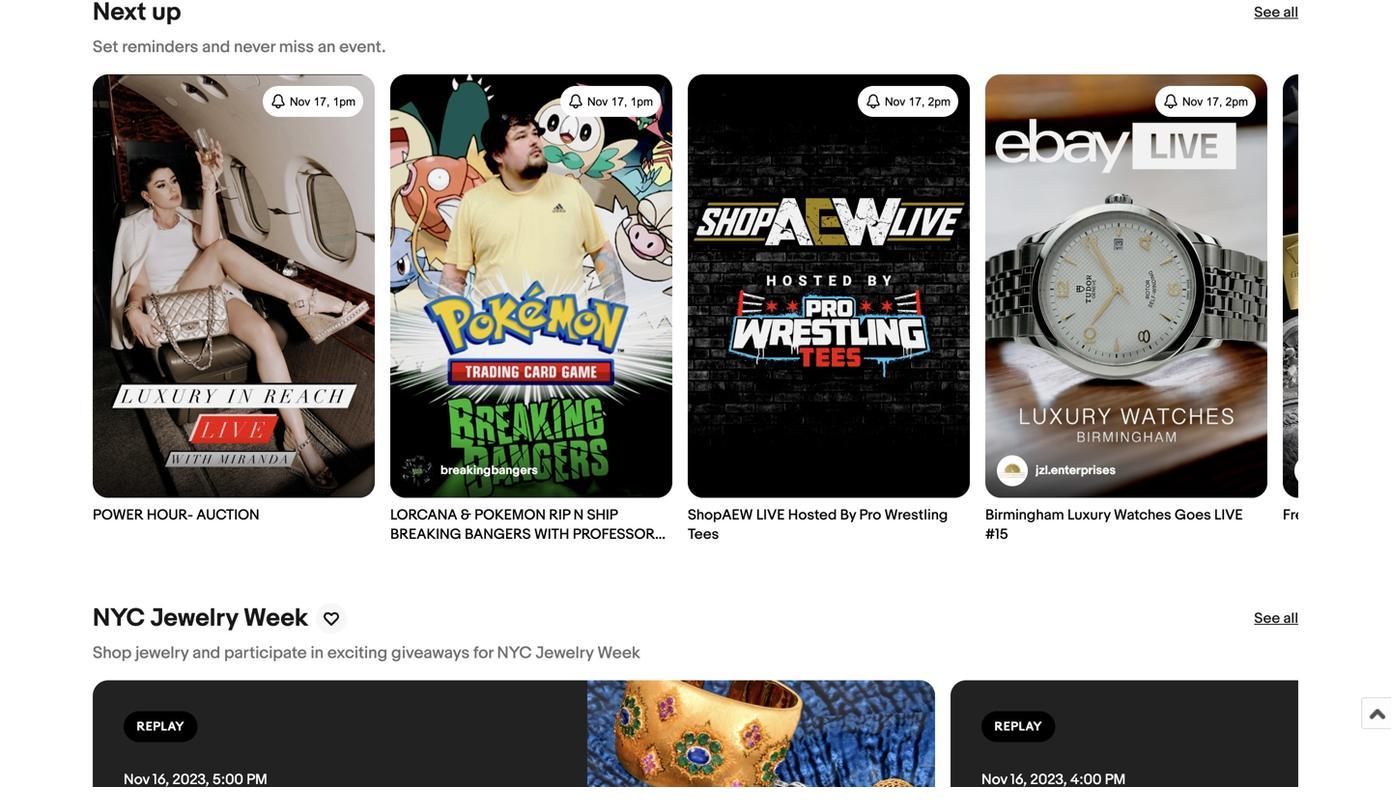Task type: describe. For each thing, give the bounding box(es) containing it.
nyc jewelry week
[[93, 604, 308, 634]]

see for shop jewelry and participate in exciting giveaways for nyc jewelry week
[[1255, 610, 1281, 628]]

power hour- auction link
[[93, 74, 375, 525]]

breaking
[[390, 526, 462, 543]]

goes
[[1175, 507, 1211, 524]]

all for set reminders and never miss an event.
[[1284, 4, 1299, 21]]

1pm for lorcana & pokemon rip n ship breaking bangers with professor willy
[[631, 95, 653, 108]]

nov 17, 1pm for lorcana & pokemon rip n ship breaking bangers with professor willy
[[587, 95, 653, 108]]

&
[[461, 507, 471, 524]]

power
[[93, 507, 143, 524]]

set reminders and never miss an event.
[[93, 37, 386, 57]]

by
[[840, 507, 856, 524]]

birmingham
[[986, 507, 1065, 524]]

bangers
[[465, 526, 531, 543]]

nov 17, 2pm for live
[[1183, 95, 1248, 108]]

nov 17, 2pm for pro
[[885, 95, 951, 108]]

breakingbangers
[[441, 463, 538, 478]]

fresh deal friday
[[1283, 507, 1391, 524]]

professor
[[573, 526, 655, 543]]

shopaew
[[688, 507, 753, 524]]

birmingham luxury watches goes live #15
[[986, 507, 1243, 543]]

jzl.enterprises
[[1036, 463, 1116, 478]]

giveaways
[[391, 644, 470, 664]]

jzl.enterprises image
[[997, 456, 1028, 486]]

live inside shopaew live hosted by pro wrestling tees
[[756, 507, 785, 524]]

wrestling
[[885, 507, 948, 524]]

power hour- auction
[[93, 507, 260, 524]]

shopaew live hosted by pro wrestling tees
[[688, 507, 948, 543]]

see for set reminders and never miss an event.
[[1255, 4, 1281, 21]]

1 replay link from the left
[[93, 681, 935, 788]]

shopaew live hosted by pro wrestling tees link
[[688, 74, 970, 544]]

see all for shop jewelry and participate in exciting giveaways for nyc jewelry week
[[1255, 610, 1299, 628]]

shop jewelry and participate in exciting giveaways for nyc jewelry week
[[93, 644, 641, 664]]

willy
[[390, 545, 430, 563]]

ship
[[587, 507, 618, 524]]

2pm for shopaew live hosted by pro wrestling tees
[[928, 95, 951, 108]]

see all link for shop jewelry and participate in exciting giveaways for nyc jewelry week
[[1255, 609, 1299, 629]]

event.
[[339, 37, 386, 57]]

2 replay from the left
[[995, 720, 1043, 735]]

nov for pokemon
[[587, 95, 608, 108]]

with
[[534, 526, 570, 543]]

0 horizontal spatial week
[[244, 604, 308, 634]]

1 vertical spatial nyc
[[497, 644, 532, 664]]

17, for #15
[[1207, 95, 1223, 108]]

jewelry
[[135, 644, 189, 664]]



Task type: locate. For each thing, give the bounding box(es) containing it.
luxury
[[1068, 507, 1111, 524]]

miss
[[279, 37, 314, 57]]

1 nov 17, 2pm from the left
[[885, 95, 951, 108]]

see all
[[1255, 4, 1299, 21], [1255, 610, 1299, 628]]

an
[[318, 37, 336, 57]]

nov 17, 1pm button for lorcana & pokemon rip n ship breaking bangers with professor willy
[[560, 86, 661, 117]]

and for never
[[202, 37, 230, 57]]

0 horizontal spatial 2pm
[[928, 95, 951, 108]]

2 1pm from the left
[[631, 95, 653, 108]]

jzl.enterprises link
[[997, 456, 1116, 486]]

1 nov 17, 2pm button from the left
[[858, 86, 959, 117]]

1 horizontal spatial nov 17, 2pm button
[[1156, 86, 1256, 117]]

participate
[[224, 644, 307, 664]]

nov 17, 2pm button for live
[[1156, 86, 1256, 117]]

1 horizontal spatial jewelry
[[536, 644, 594, 664]]

1 horizontal spatial week
[[597, 644, 641, 664]]

and for participate
[[192, 644, 220, 664]]

1 vertical spatial week
[[597, 644, 641, 664]]

0 horizontal spatial replay
[[137, 720, 185, 735]]

1 live from the left
[[756, 507, 785, 524]]

1 horizontal spatial replay
[[995, 720, 1043, 735]]

n
[[574, 507, 584, 524]]

1 17, from the left
[[314, 95, 330, 108]]

1 horizontal spatial nov 17, 2pm
[[1183, 95, 1248, 108]]

auction
[[196, 507, 260, 524]]

0 horizontal spatial nov 17, 1pm
[[290, 95, 356, 108]]

nov 17, 1pm button for power hour- auction
[[263, 86, 363, 117]]

hosted
[[788, 507, 837, 524]]

1 vertical spatial see
[[1255, 610, 1281, 628]]

for
[[474, 644, 493, 664]]

0 vertical spatial nyc
[[93, 604, 145, 634]]

1 horizontal spatial 2pm
[[1226, 95, 1248, 108]]

shop
[[93, 644, 132, 664]]

#15
[[986, 526, 1008, 543]]

0 vertical spatial and
[[202, 37, 230, 57]]

nov for watches
[[1183, 95, 1203, 108]]

see all for set reminders and never miss an event.
[[1255, 4, 1299, 21]]

0 horizontal spatial nyc
[[93, 604, 145, 634]]

0 horizontal spatial jewelry
[[150, 604, 238, 634]]

exciting
[[327, 644, 388, 664]]

0 horizontal spatial live
[[756, 507, 785, 524]]

in
[[311, 644, 324, 664]]

1 vertical spatial and
[[192, 644, 220, 664]]

nov for auction
[[290, 95, 310, 108]]

friday
[[1356, 507, 1391, 524]]

live inside birmingham luxury watches goes live #15
[[1215, 507, 1243, 524]]

1 nov 17, 1pm button from the left
[[263, 86, 363, 117]]

rip
[[549, 507, 570, 524]]

2 nov from the left
[[587, 95, 608, 108]]

0 horizontal spatial 1pm
[[333, 95, 356, 108]]

nov 17, 2pm
[[885, 95, 951, 108], [1183, 95, 1248, 108]]

1 horizontal spatial nov 17, 1pm button
[[560, 86, 661, 117]]

tees
[[688, 526, 719, 543]]

17, for wrestling
[[909, 95, 925, 108]]

2 all from the top
[[1284, 610, 1299, 628]]

1 vertical spatial see all
[[1255, 610, 1299, 628]]

3 17, from the left
[[909, 95, 925, 108]]

1 vertical spatial all
[[1284, 610, 1299, 628]]

2 see all from the top
[[1255, 610, 1299, 628]]

1 all from the top
[[1284, 4, 1299, 21]]

nov 17, 1pm for power hour- auction
[[290, 95, 356, 108]]

replay
[[137, 720, 185, 735], [995, 720, 1043, 735]]

0 vertical spatial see all
[[1255, 4, 1299, 21]]

hour-
[[147, 507, 193, 524]]

1 vertical spatial see all link
[[1255, 609, 1299, 629]]

0 vertical spatial see
[[1255, 4, 1281, 21]]

see
[[1255, 4, 1281, 21], [1255, 610, 1281, 628]]

1 vertical spatial jewelry
[[536, 644, 594, 664]]

dover jewelry presents nyc jewelry week image
[[588, 681, 935, 788]]

set
[[93, 37, 118, 57]]

4 17, from the left
[[1207, 95, 1223, 108]]

and down nyc jewelry week
[[192, 644, 220, 664]]

1 1pm from the left
[[333, 95, 356, 108]]

0 vertical spatial all
[[1284, 4, 1299, 21]]

0 vertical spatial week
[[244, 604, 308, 634]]

live right goes
[[1215, 507, 1243, 524]]

and left never
[[202, 37, 230, 57]]

replay link
[[93, 681, 935, 788], [951, 681, 1391, 788]]

3 nov from the left
[[885, 95, 906, 108]]

breakingbangers link
[[402, 456, 538, 486]]

0 vertical spatial see all link
[[1255, 3, 1299, 22]]

nov 17, 2pm button for pro
[[858, 86, 959, 117]]

watches
[[1114, 507, 1172, 524]]

1 see from the top
[[1255, 4, 1281, 21]]

1 see all from the top
[[1255, 4, 1299, 21]]

1 horizontal spatial nyc
[[497, 644, 532, 664]]

nov for hosted
[[885, 95, 906, 108]]

pokemon
[[475, 507, 546, 524]]

week
[[244, 604, 308, 634], [597, 644, 641, 664]]

lorcana
[[390, 507, 457, 524]]

pro
[[860, 507, 881, 524]]

2 see from the top
[[1255, 610, 1281, 628]]

breakingbangers image
[[402, 456, 433, 486]]

lorcana & pokemon rip n ship breaking bangers with professor willy
[[390, 507, 655, 563]]

nov
[[290, 95, 310, 108], [587, 95, 608, 108], [885, 95, 906, 108], [1183, 95, 1203, 108]]

jewelry right for
[[536, 644, 594, 664]]

fresh
[[1283, 507, 1319, 524]]

nyc
[[93, 604, 145, 634], [497, 644, 532, 664]]

reminders
[[122, 37, 198, 57]]

1 horizontal spatial nov 17, 1pm
[[587, 95, 653, 108]]

0 horizontal spatial nov 17, 2pm
[[885, 95, 951, 108]]

1 horizontal spatial 1pm
[[631, 95, 653, 108]]

never
[[234, 37, 275, 57]]

nov 17, 2pm button
[[858, 86, 959, 117], [1156, 86, 1256, 117]]

2 nov 17, 1pm from the left
[[587, 95, 653, 108]]

1 see all link from the top
[[1255, 3, 1299, 22]]

0 vertical spatial jewelry
[[150, 604, 238, 634]]

1 horizontal spatial live
[[1215, 507, 1243, 524]]

2 nov 17, 1pm button from the left
[[560, 86, 661, 117]]

see all link
[[1255, 3, 1299, 22], [1255, 609, 1299, 629]]

nyc right for
[[497, 644, 532, 664]]

0 horizontal spatial nov 17, 1pm button
[[263, 86, 363, 117]]

1pm for power hour- auction
[[333, 95, 356, 108]]

all
[[1284, 4, 1299, 21], [1284, 610, 1299, 628]]

17,
[[314, 95, 330, 108], [611, 95, 627, 108], [909, 95, 925, 108], [1207, 95, 1223, 108]]

see all link for set reminders and never miss an event.
[[1255, 3, 1299, 22]]

2 see all link from the top
[[1255, 609, 1299, 629]]

all for shop jewelry and participate in exciting giveaways for nyc jewelry week
[[1284, 610, 1299, 628]]

1pm
[[333, 95, 356, 108], [631, 95, 653, 108]]

2 17, from the left
[[611, 95, 627, 108]]

2 nov 17, 2pm button from the left
[[1156, 86, 1256, 117]]

4 nov from the left
[[1183, 95, 1203, 108]]

1 2pm from the left
[[928, 95, 951, 108]]

2 nov 17, 2pm from the left
[[1183, 95, 1248, 108]]

live left hosted
[[756, 507, 785, 524]]

live
[[756, 507, 785, 524], [1215, 507, 1243, 524]]

0 horizontal spatial replay link
[[93, 681, 935, 788]]

deal
[[1323, 507, 1353, 524]]

2pm for birmingham luxury watches goes live #15
[[1226, 95, 1248, 108]]

2pm
[[928, 95, 951, 108], [1226, 95, 1248, 108]]

fresh deal friday link
[[1283, 74, 1391, 525]]

1 horizontal spatial replay link
[[951, 681, 1391, 788]]

jewelry
[[150, 604, 238, 634], [536, 644, 594, 664]]

and
[[202, 37, 230, 57], [192, 644, 220, 664]]

2 replay link from the left
[[951, 681, 1391, 788]]

nov 17, 1pm
[[290, 95, 356, 108], [587, 95, 653, 108]]

nov 17, 1pm button
[[263, 86, 363, 117], [560, 86, 661, 117]]

1 nov from the left
[[290, 95, 310, 108]]

0 horizontal spatial nov 17, 2pm button
[[858, 86, 959, 117]]

nyc up shop
[[93, 604, 145, 634]]

17, for ship
[[611, 95, 627, 108]]

2 live from the left
[[1215, 507, 1243, 524]]

jewelry up jewelry
[[150, 604, 238, 634]]

1 nov 17, 1pm from the left
[[290, 95, 356, 108]]

2 2pm from the left
[[1226, 95, 1248, 108]]

1 replay from the left
[[137, 720, 185, 735]]



Task type: vqa. For each thing, say whether or not it's contained in the screenshot.
See corresponding to Shop jewelry and participate in exciting giveaways for NYC Jewelry Week
yes



